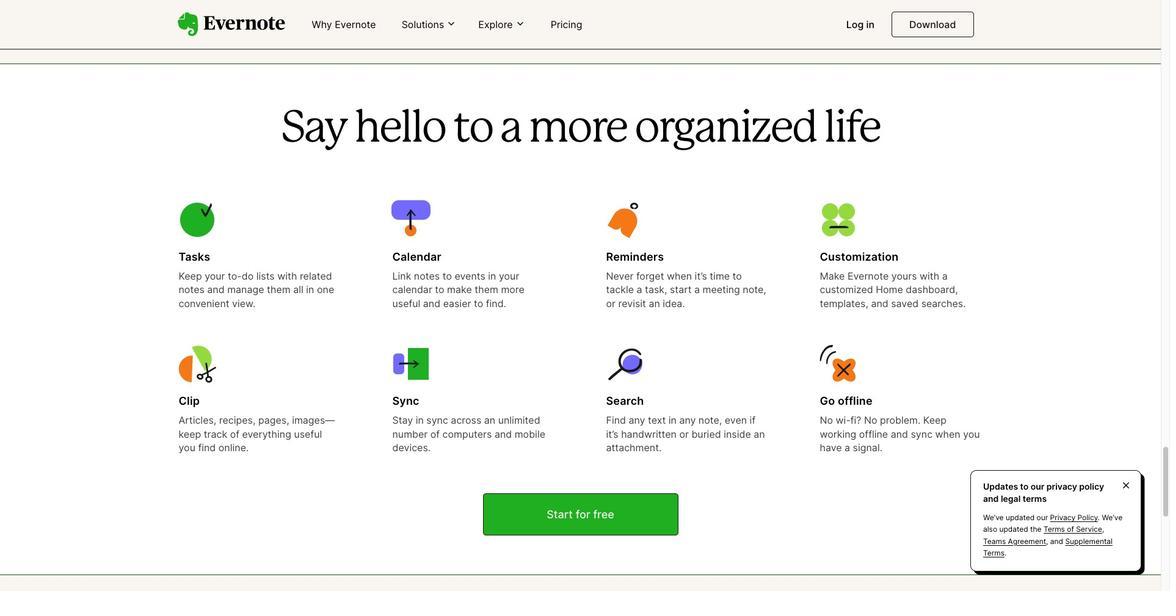Task type: locate. For each thing, give the bounding box(es) containing it.
never forget when it's time to tackle a task, start a meeting note, or revisit an idea.
[[606, 270, 766, 309]]

1 horizontal spatial no
[[864, 414, 877, 426]]

0 vertical spatial notes
[[414, 270, 440, 282]]

to
[[453, 109, 493, 150], [443, 270, 452, 282], [733, 270, 742, 282], [435, 283, 444, 296], [474, 297, 483, 309], [1020, 481, 1029, 492]]

agreement
[[1008, 537, 1046, 546]]

supplemental
[[1065, 537, 1113, 546]]

our
[[1031, 481, 1045, 492], [1037, 513, 1048, 522]]

0 horizontal spatial of
[[230, 428, 239, 440]]

no right fi?
[[864, 414, 877, 426]]

0 horizontal spatial terms
[[983, 548, 1005, 557]]

why evernote link
[[304, 13, 383, 37]]

2 vertical spatial an
[[754, 428, 765, 440]]

do
[[242, 270, 254, 282]]

your left to-
[[205, 270, 225, 282]]

0 horizontal spatial .
[[1005, 548, 1007, 557]]

no left wi-
[[820, 414, 833, 426]]

0 horizontal spatial ,
[[1046, 537, 1048, 546]]

them
[[267, 283, 291, 296], [475, 283, 498, 296]]

for
[[576, 508, 590, 521]]

legal
[[1001, 493, 1021, 504]]

,
[[1102, 525, 1104, 534], [1046, 537, 1048, 546]]

1 vertical spatial or
[[679, 428, 689, 440]]

start for free
[[547, 508, 614, 521]]

also
[[983, 525, 997, 534]]

1 horizontal spatial it's
[[695, 270, 707, 282]]

of inside stay in sync across an unlimited number of computers and mobile devices.
[[430, 428, 440, 440]]

in right events
[[488, 270, 496, 282]]

say
[[281, 109, 347, 150]]

and down the unlimited
[[495, 428, 512, 440]]

0 horizontal spatial keep
[[179, 270, 202, 282]]

1 vertical spatial ,
[[1046, 537, 1048, 546]]

your
[[205, 270, 225, 282], [499, 270, 519, 282]]

of up online.
[[230, 428, 239, 440]]

supplemental terms link
[[983, 537, 1113, 557]]

policy
[[1078, 513, 1098, 522]]

1 horizontal spatial evernote
[[848, 270, 889, 282]]

life
[[824, 109, 880, 150]]

when
[[667, 270, 692, 282], [935, 428, 961, 440]]

terms
[[1044, 525, 1065, 534], [983, 548, 1005, 557]]

an inside stay in sync across an unlimited number of computers and mobile devices.
[[484, 414, 495, 426]]

0 vertical spatial when
[[667, 270, 692, 282]]

related
[[300, 270, 332, 282]]

1 vertical spatial note,
[[699, 414, 722, 426]]

it's
[[695, 270, 707, 282], [606, 428, 618, 440]]

1 them from the left
[[267, 283, 291, 296]]

0 vertical spatial sync
[[426, 414, 448, 426]]

home
[[876, 283, 903, 296]]

hello
[[354, 109, 445, 150]]

1 any from the left
[[629, 414, 645, 426]]

start
[[670, 283, 692, 296]]

calendar icon image
[[391, 200, 430, 239]]

keep inside no wi-fi? no problem. keep working offline and sync when you have a signal.
[[923, 414, 947, 426]]

1 horizontal spatial an
[[649, 297, 660, 309]]

more
[[528, 109, 627, 150], [501, 283, 525, 296]]

log
[[846, 18, 864, 31]]

articles, recipes, pages, images— keep track of everything useful you find online.
[[179, 414, 335, 454]]

2 horizontal spatial of
[[1067, 525, 1074, 534]]

terms down teams on the bottom of page
[[983, 548, 1005, 557]]

1 vertical spatial sync
[[911, 428, 933, 440]]

to inside the 'never forget when it's time to tackle a task, start a meeting note, or revisit an idea.'
[[733, 270, 742, 282]]

sync left "across"
[[426, 414, 448, 426]]

in right 'all'
[[306, 283, 314, 296]]

and inside stay in sync across an unlimited number of computers and mobile devices.
[[495, 428, 512, 440]]

0 horizontal spatial sync
[[426, 414, 448, 426]]

them down lists
[[267, 283, 291, 296]]

and down problem.
[[891, 428, 908, 440]]

sync
[[392, 394, 419, 407]]

. up the service
[[1098, 513, 1100, 522]]

1 vertical spatial keep
[[923, 414, 947, 426]]

pricing
[[551, 18, 582, 31]]

1 vertical spatial offline
[[859, 428, 888, 440]]

2 any from the left
[[679, 414, 696, 426]]

we've
[[983, 513, 1004, 522], [1102, 513, 1123, 522]]

0 vertical spatial useful
[[392, 297, 420, 309]]

find.
[[486, 297, 506, 309]]

updated up 'the'
[[1006, 513, 1035, 522]]

your inside keep your to-do lists with related notes and manage them all in one convenient view.
[[205, 270, 225, 282]]

evernote inside why evernote link
[[335, 18, 376, 31]]

it's down find
[[606, 428, 618, 440]]

we've inside . we've also updated the
[[1102, 513, 1123, 522]]

2 with from the left
[[920, 270, 940, 282]]

note, up buried
[[699, 414, 722, 426]]

0 horizontal spatial or
[[606, 297, 616, 309]]

signal.
[[853, 442, 883, 454]]

no
[[820, 414, 833, 426], [864, 414, 877, 426]]

0 vertical spatial you
[[963, 428, 980, 440]]

0 horizontal spatial your
[[205, 270, 225, 282]]

1 vertical spatial useful
[[294, 428, 322, 440]]

a inside make evernote yours with a customized home dashboard, templates, and saved searches.
[[942, 270, 948, 282]]

evernote inside make evernote yours with a customized home dashboard, templates, and saved searches.
[[848, 270, 889, 282]]

0 horizontal spatial useful
[[294, 428, 322, 440]]

0 horizontal spatial when
[[667, 270, 692, 282]]

to-dos icon image
[[177, 200, 217, 239]]

updated
[[1006, 513, 1035, 522], [999, 525, 1028, 534]]

in right log
[[866, 18, 875, 31]]

with inside make evernote yours with a customized home dashboard, templates, and saved searches.
[[920, 270, 940, 282]]

1 vertical spatial updated
[[999, 525, 1028, 534]]

you inside no wi-fi? no problem. keep working offline and sync when you have a signal.
[[963, 428, 980, 440]]

when inside no wi-fi? no problem. keep working offline and sync when you have a signal.
[[935, 428, 961, 440]]

or down tackle
[[606, 297, 616, 309]]

0 vertical spatial evernote
[[335, 18, 376, 31]]

0 vertical spatial keep
[[179, 270, 202, 282]]

1 horizontal spatial useful
[[392, 297, 420, 309]]

reminders
[[606, 250, 664, 263]]

any up buried
[[679, 414, 696, 426]]

0 horizontal spatial an
[[484, 414, 495, 426]]

note, inside the 'never forget when it's time to tackle a task, start a meeting note, or revisit an idea.'
[[743, 283, 766, 296]]

, down . we've also updated the
[[1046, 537, 1048, 546]]

1 vertical spatial terms
[[983, 548, 1005, 557]]

1 we've from the left
[[983, 513, 1004, 522]]

of inside articles, recipes, pages, images— keep track of everything useful you find online.
[[230, 428, 239, 440]]

1 horizontal spatial terms
[[1044, 525, 1065, 534]]

0 horizontal spatial it's
[[606, 428, 618, 440]]

images—
[[292, 414, 335, 426]]

1 vertical spatial when
[[935, 428, 961, 440]]

privacy
[[1047, 481, 1077, 492]]

1 horizontal spatial note,
[[743, 283, 766, 296]]

1 horizontal spatial with
[[920, 270, 940, 282]]

1 horizontal spatial we've
[[1102, 513, 1123, 522]]

evernote right why
[[335, 18, 376, 31]]

saved
[[891, 297, 919, 309]]

1 horizontal spatial ,
[[1102, 525, 1104, 534]]

0 horizontal spatial notes
[[179, 283, 204, 296]]

2 we've from the left
[[1102, 513, 1123, 522]]

note, right meeting
[[743, 283, 766, 296]]

your up find. on the bottom left of the page
[[499, 270, 519, 282]]

and down calendar
[[423, 297, 440, 309]]

terms down privacy
[[1044, 525, 1065, 534]]

an down "task,"
[[649, 297, 660, 309]]

we've up also
[[983, 513, 1004, 522]]

keep
[[179, 270, 202, 282], [923, 414, 947, 426]]

0 vertical spatial our
[[1031, 481, 1045, 492]]

solutions button
[[398, 18, 460, 31]]

useful
[[392, 297, 420, 309], [294, 428, 322, 440]]

1 vertical spatial more
[[501, 283, 525, 296]]

1 vertical spatial you
[[179, 442, 195, 454]]

1 horizontal spatial keep
[[923, 414, 947, 426]]

2 them from the left
[[475, 283, 498, 296]]

0 horizontal spatial with
[[277, 270, 297, 282]]

2 horizontal spatial an
[[754, 428, 765, 440]]

notes inside keep your to-do lists with related notes and manage them all in one convenient view.
[[179, 283, 204, 296]]

of
[[230, 428, 239, 440], [430, 428, 440, 440], [1067, 525, 1074, 534]]

with inside keep your to-do lists with related notes and manage them all in one convenient view.
[[277, 270, 297, 282]]

1 your from the left
[[205, 270, 225, 282]]

and down . we've also updated the
[[1050, 537, 1063, 546]]

you
[[963, 428, 980, 440], [179, 442, 195, 454]]

with up dashboard,
[[920, 270, 940, 282]]

terms inside "supplemental terms"
[[983, 548, 1005, 557]]

note, inside find any text in any note, even if it's handwritten or buried inside an attachment.
[[699, 414, 722, 426]]

useful down calendar
[[392, 297, 420, 309]]

sync down problem.
[[911, 428, 933, 440]]

offline inside no wi-fi? no problem. keep working offline and sync when you have a signal.
[[859, 428, 888, 440]]

and down the updates
[[983, 493, 999, 504]]

1 horizontal spatial them
[[475, 283, 498, 296]]

it's inside the 'never forget when it's time to tackle a task, start a meeting note, or revisit an idea.'
[[695, 270, 707, 282]]

terms inside terms of service , teams agreement , and
[[1044, 525, 1065, 534]]

1 vertical spatial .
[[1005, 548, 1007, 557]]

problem.
[[880, 414, 921, 426]]

0 vertical spatial an
[[649, 297, 660, 309]]

it's left time
[[695, 270, 707, 282]]

note,
[[743, 283, 766, 296], [699, 414, 722, 426]]

or inside find any text in any note, even if it's handwritten or buried inside an attachment.
[[679, 428, 689, 440]]

, up supplemental
[[1102, 525, 1104, 534]]

1 vertical spatial it's
[[606, 428, 618, 440]]

updated up teams agreement "link"
[[999, 525, 1028, 534]]

an inside the 'never forget when it's time to tackle a task, start a meeting note, or revisit an idea.'
[[649, 297, 660, 309]]

1 horizontal spatial .
[[1098, 513, 1100, 522]]

in inside link notes to events in your calendar to make them more useful and easier to find.
[[488, 270, 496, 282]]

an
[[649, 297, 660, 309], [484, 414, 495, 426], [754, 428, 765, 440]]

1 vertical spatial evernote
[[848, 270, 889, 282]]

useful inside articles, recipes, pages, images— keep track of everything useful you find online.
[[294, 428, 322, 440]]

dashboard,
[[906, 283, 958, 296]]

in right text
[[669, 414, 677, 426]]

1 vertical spatial notes
[[179, 283, 204, 296]]

of down privacy policy link
[[1067, 525, 1074, 534]]

0 vertical spatial note,
[[743, 283, 766, 296]]

evernote down customization
[[848, 270, 889, 282]]

offline up signal.
[[859, 428, 888, 440]]

or
[[606, 297, 616, 309], [679, 428, 689, 440]]

1 horizontal spatial of
[[430, 428, 440, 440]]

1 horizontal spatial or
[[679, 428, 689, 440]]

projects icon image
[[819, 200, 858, 239]]

2 your from the left
[[499, 270, 519, 282]]

in inside stay in sync across an unlimited number of computers and mobile devices.
[[416, 414, 424, 426]]

0 horizontal spatial more
[[501, 283, 525, 296]]

say hello to a more organized life
[[281, 109, 880, 150]]

terms of service link
[[1044, 525, 1102, 534]]

them up find. on the bottom left of the page
[[475, 283, 498, 296]]

our up terms
[[1031, 481, 1045, 492]]

1 horizontal spatial more
[[528, 109, 627, 150]]

keep right problem.
[[923, 414, 947, 426]]

. down teams agreement "link"
[[1005, 548, 1007, 557]]

0 vertical spatial terms
[[1044, 525, 1065, 534]]

text
[[648, 414, 666, 426]]

and up convenient
[[207, 283, 225, 296]]

. for .
[[1005, 548, 1007, 557]]

1 horizontal spatial any
[[679, 414, 696, 426]]

1 horizontal spatial your
[[499, 270, 519, 282]]

0 horizontal spatial we've
[[983, 513, 1004, 522]]

0 horizontal spatial any
[[629, 414, 645, 426]]

1 horizontal spatial notes
[[414, 270, 440, 282]]

of inside terms of service , teams agreement , and
[[1067, 525, 1074, 534]]

notes up convenient
[[179, 283, 204, 296]]

an right "across"
[[484, 414, 495, 426]]

or left buried
[[679, 428, 689, 440]]

we've right policy
[[1102, 513, 1123, 522]]

them inside link notes to events in your calendar to make them more useful and easier to find.
[[475, 283, 498, 296]]

0 vertical spatial .
[[1098, 513, 1100, 522]]

updated inside . we've also updated the
[[999, 525, 1028, 534]]

1 horizontal spatial sync
[[911, 428, 933, 440]]

. inside . we've also updated the
[[1098, 513, 1100, 522]]

with up 'all'
[[277, 270, 297, 282]]

0 horizontal spatial note,
[[699, 414, 722, 426]]

0 vertical spatial it's
[[695, 270, 707, 282]]

in
[[866, 18, 875, 31], [488, 270, 496, 282], [306, 283, 314, 296], [416, 414, 424, 426], [669, 414, 677, 426]]

useful down images—
[[294, 428, 322, 440]]

our up 'the'
[[1037, 513, 1048, 522]]

tasks
[[179, 250, 210, 263]]

keep down tasks in the top of the page
[[179, 270, 202, 282]]

free
[[593, 508, 614, 521]]

0 horizontal spatial them
[[267, 283, 291, 296]]

0 horizontal spatial you
[[179, 442, 195, 454]]

and inside make evernote yours with a customized home dashboard, templates, and saved searches.
[[871, 297, 888, 309]]

0 vertical spatial or
[[606, 297, 616, 309]]

0 horizontal spatial no
[[820, 414, 833, 426]]

we've updated our privacy policy
[[983, 513, 1098, 522]]

offline up fi?
[[838, 394, 873, 407]]

notes up calendar
[[414, 270, 440, 282]]

.
[[1098, 513, 1100, 522], [1005, 548, 1007, 557]]

privacy
[[1050, 513, 1076, 522]]

an down if
[[754, 428, 765, 440]]

wi-
[[836, 414, 851, 426]]

start for free link
[[483, 494, 678, 536]]

1 horizontal spatial when
[[935, 428, 961, 440]]

of right number
[[430, 428, 440, 440]]

1 horizontal spatial you
[[963, 428, 980, 440]]

1 vertical spatial an
[[484, 414, 495, 426]]

and down home
[[871, 297, 888, 309]]

in up number
[[416, 414, 424, 426]]

calendar
[[392, 283, 432, 296]]

evernote for why
[[335, 18, 376, 31]]

start
[[547, 508, 573, 521]]

an inside find any text in any note, even if it's handwritten or buried inside an attachment.
[[754, 428, 765, 440]]

buried
[[692, 428, 721, 440]]

evernote for make
[[848, 270, 889, 282]]

0 horizontal spatial evernote
[[335, 18, 376, 31]]

our inside updates to our privacy policy and legal terms
[[1031, 481, 1045, 492]]

when inside the 'never forget when it's time to tackle a task, start a meeting note, or revisit an idea.'
[[667, 270, 692, 282]]

them inside keep your to-do lists with related notes and manage them all in one convenient view.
[[267, 283, 291, 296]]

1 vertical spatial our
[[1037, 513, 1048, 522]]

1 with from the left
[[277, 270, 297, 282]]

any up 'handwritten'
[[629, 414, 645, 426]]

terms of service , teams agreement , and
[[983, 525, 1104, 546]]

teams agreement link
[[983, 537, 1046, 546]]

templates,
[[820, 297, 868, 309]]



Task type: describe. For each thing, give the bounding box(es) containing it.
keep your to-do lists with related notes and manage them all in one convenient view.
[[179, 270, 334, 309]]

updates
[[983, 481, 1018, 492]]

service
[[1076, 525, 1102, 534]]

convenient
[[179, 297, 229, 309]]

sync inside stay in sync across an unlimited number of computers and mobile devices.
[[426, 414, 448, 426]]

download link
[[892, 12, 974, 37]]

pages,
[[258, 414, 289, 426]]

and inside no wi-fi? no problem. keep working offline and sync when you have a signal.
[[891, 428, 908, 440]]

link
[[392, 270, 411, 282]]

and inside keep your to-do lists with related notes and manage them all in one convenient view.
[[207, 283, 225, 296]]

attachment.
[[606, 442, 662, 454]]

recipes,
[[219, 414, 256, 426]]

explore
[[478, 18, 513, 30]]

find
[[606, 414, 626, 426]]

unlimited
[[498, 414, 540, 426]]

customization
[[820, 250, 899, 263]]

to inside updates to our privacy policy and legal terms
[[1020, 481, 1029, 492]]

you inside articles, recipes, pages, images— keep track of everything useful you find online.
[[179, 442, 195, 454]]

track
[[204, 428, 227, 440]]

explore button
[[475, 18, 529, 31]]

sync inside no wi-fi? no problem. keep working offline and sync when you have a signal.
[[911, 428, 933, 440]]

our for privacy
[[1031, 481, 1045, 492]]

teams
[[983, 537, 1006, 546]]

and inside link notes to events in your calendar to make them more useful and easier to find.
[[423, 297, 440, 309]]

updates to our privacy policy and legal terms
[[983, 481, 1104, 504]]

yours
[[892, 270, 917, 282]]

link notes to events in your calendar to make them more useful and easier to find.
[[392, 270, 525, 309]]

easier
[[443, 297, 471, 309]]

web-clipper icon image
[[177, 344, 217, 384]]

make
[[447, 283, 472, 296]]

inside
[[724, 428, 751, 440]]

stay
[[392, 414, 413, 426]]

organized
[[634, 109, 816, 150]]

articles,
[[179, 414, 216, 426]]

a inside no wi-fi? no problem. keep working offline and sync when you have a signal.
[[845, 442, 850, 454]]

privacy policy link
[[1050, 513, 1098, 522]]

devices.
[[392, 442, 431, 454]]

and inside updates to our privacy policy and legal terms
[[983, 493, 999, 504]]

working
[[820, 428, 856, 440]]

useful inside link notes to events in your calendar to make them more useful and easier to find.
[[392, 297, 420, 309]]

revisit
[[618, 297, 646, 309]]

0 vertical spatial updated
[[1006, 513, 1035, 522]]

solutions
[[402, 18, 444, 30]]

0 vertical spatial more
[[528, 109, 627, 150]]

one
[[317, 283, 334, 296]]

your inside link notes to events in your calendar to make them more useful and easier to find.
[[499, 270, 519, 282]]

no wi-fi? no problem. keep working offline and sync when you have a signal.
[[820, 414, 980, 454]]

download
[[909, 18, 956, 31]]

all
[[293, 283, 303, 296]]

time
[[710, 270, 730, 282]]

everywhere icon image
[[391, 344, 430, 384]]

events
[[455, 270, 485, 282]]

number
[[392, 428, 428, 440]]

computers
[[443, 428, 492, 440]]

make evernote yours with a customized home dashboard, templates, and saved searches.
[[820, 270, 966, 309]]

evernote logo image
[[177, 12, 285, 37]]

our for privacy
[[1037, 513, 1048, 522]]

find
[[198, 442, 216, 454]]

notes inside link notes to events in your calendar to make them more useful and easier to find.
[[414, 270, 440, 282]]

go
[[820, 394, 835, 407]]

idea.
[[663, 297, 685, 309]]

and inside terms of service , teams agreement , and
[[1050, 537, 1063, 546]]

searches.
[[921, 297, 966, 309]]

log in
[[846, 18, 875, 31]]

if
[[750, 414, 756, 426]]

search icon image
[[605, 344, 644, 384]]

more inside link notes to events in your calendar to make them more useful and easier to find.
[[501, 283, 525, 296]]

policy
[[1079, 481, 1104, 492]]

stay in sync across an unlimited number of computers and mobile devices.
[[392, 414, 545, 454]]

supplemental terms
[[983, 537, 1113, 557]]

have
[[820, 442, 842, 454]]

keep
[[179, 428, 201, 440]]

. we've also updated the
[[983, 513, 1123, 534]]

2 no from the left
[[864, 414, 877, 426]]

why evernote
[[312, 18, 376, 31]]

or inside the 'never forget when it's time to tackle a task, start a meeting note, or revisit an idea.'
[[606, 297, 616, 309]]

0 vertical spatial offline
[[838, 394, 873, 407]]

terms
[[1023, 493, 1047, 504]]

offline icon image
[[819, 344, 858, 384]]

reminder image
[[605, 200, 644, 239]]

in inside keep your to-do lists with related notes and manage them all in one convenient view.
[[306, 283, 314, 296]]

view.
[[232, 297, 256, 309]]

make
[[820, 270, 845, 282]]

mobile
[[515, 428, 545, 440]]

handwritten
[[621, 428, 677, 440]]

meeting
[[703, 283, 740, 296]]

task,
[[645, 283, 667, 296]]

tackle
[[606, 283, 634, 296]]

. for . we've also updated the
[[1098, 513, 1100, 522]]

go offline
[[820, 394, 873, 407]]

it's inside find any text in any note, even if it's handwritten or buried inside an attachment.
[[606, 428, 618, 440]]

lists
[[256, 270, 275, 282]]

online.
[[219, 442, 249, 454]]

1 no from the left
[[820, 414, 833, 426]]

clip
[[179, 394, 200, 407]]

0 vertical spatial ,
[[1102, 525, 1104, 534]]

the
[[1030, 525, 1042, 534]]

keep inside keep your to-do lists with related notes and manage them all in one convenient view.
[[179, 270, 202, 282]]

fi?
[[851, 414, 861, 426]]

in inside find any text in any note, even if it's handwritten or buried inside an attachment.
[[669, 414, 677, 426]]

customized
[[820, 283, 873, 296]]

across
[[451, 414, 481, 426]]

calendar
[[392, 250, 441, 263]]

why
[[312, 18, 332, 31]]



Task type: vqa. For each thing, say whether or not it's contained in the screenshot.
STARTED
no



